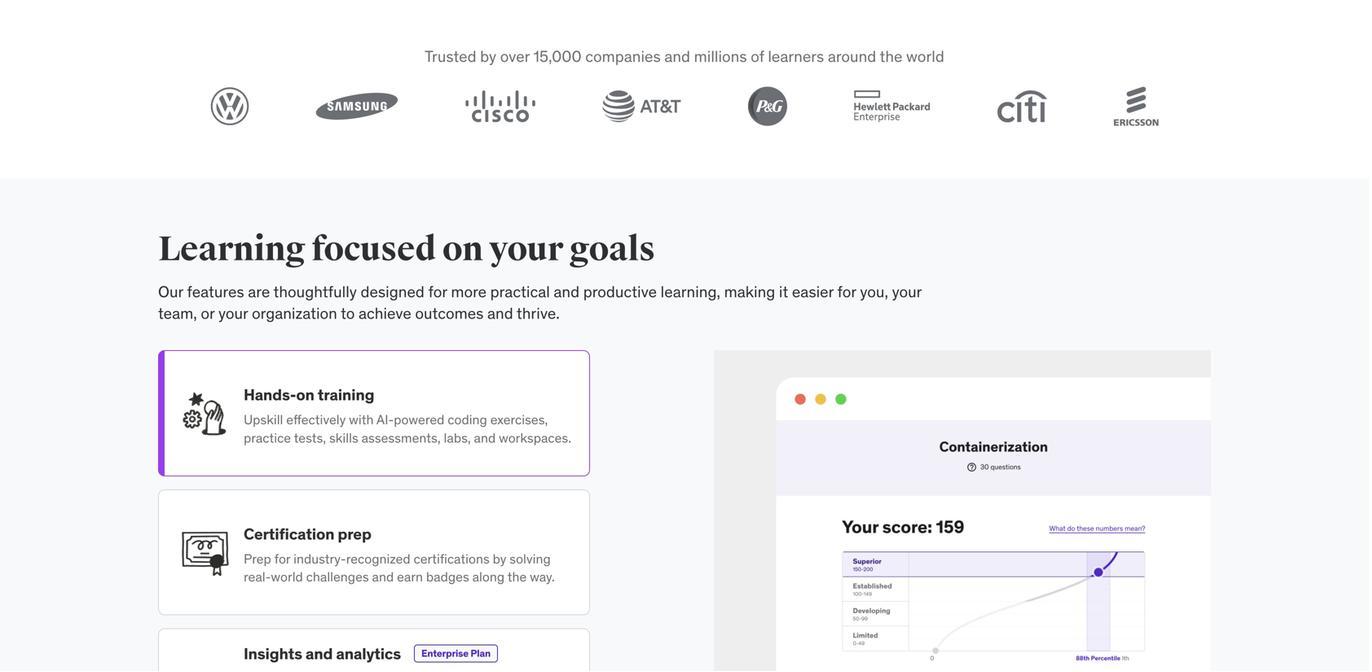 Task type: locate. For each thing, give the bounding box(es) containing it.
1 vertical spatial by
[[493, 551, 506, 567]]

the down solving
[[507, 569, 527, 586]]

0 vertical spatial world
[[906, 47, 944, 66]]

and down practical
[[487, 303, 513, 323]]

for
[[428, 282, 447, 301], [837, 282, 856, 301], [274, 551, 290, 567]]

by up along
[[493, 551, 506, 567]]

insights and analytics
[[244, 644, 401, 664]]

the right around
[[880, 47, 902, 66]]

0 vertical spatial on
[[442, 228, 483, 270]]

hands-
[[244, 385, 296, 405]]

world down prep
[[271, 569, 303, 586]]

1 horizontal spatial the
[[880, 47, 902, 66]]

1 vertical spatial on
[[296, 385, 314, 405]]

0 horizontal spatial the
[[507, 569, 527, 586]]

0 vertical spatial your
[[489, 228, 563, 270]]

goals
[[569, 228, 655, 270]]

world up hewlett packard enterprise logo
[[906, 47, 944, 66]]

you,
[[860, 282, 888, 301]]

effectively
[[286, 411, 346, 428]]

analytics
[[336, 644, 401, 664]]

practice
[[244, 430, 291, 446]]

for left you,
[[837, 282, 856, 301]]

by
[[480, 47, 496, 66], [493, 551, 506, 567]]

are
[[248, 282, 270, 301]]

and
[[664, 47, 690, 66], [554, 282, 579, 301], [487, 303, 513, 323], [474, 430, 496, 446], [372, 569, 394, 586], [306, 644, 333, 664]]

your up practical
[[489, 228, 563, 270]]

labs,
[[444, 430, 471, 446]]

your
[[489, 228, 563, 270], [892, 282, 922, 301], [218, 303, 248, 323]]

1 vertical spatial the
[[507, 569, 527, 586]]

and right insights
[[306, 644, 333, 664]]

around
[[828, 47, 876, 66]]

on
[[442, 228, 483, 270], [296, 385, 314, 405]]

enterprise plan
[[421, 647, 491, 660]]

your right or in the left top of the page
[[218, 303, 248, 323]]

by left over
[[480, 47, 496, 66]]

samsung logo image
[[316, 93, 398, 120]]

coding
[[448, 411, 487, 428]]

on inside hands-on training upskill effectively with ai-powered coding exercises, practice tests, skills assessments, labs, and workspaces.
[[296, 385, 314, 405]]

learning,
[[661, 282, 720, 301]]

1 horizontal spatial for
[[428, 282, 447, 301]]

ericsson logo image
[[1114, 87, 1159, 126]]

2 vertical spatial your
[[218, 303, 248, 323]]

real-
[[244, 569, 271, 586]]

for right prep
[[274, 551, 290, 567]]

and down recognized
[[372, 569, 394, 586]]

workspaces.
[[499, 430, 571, 446]]

the inside certification prep prep for industry-recognized certifications by solving real-world challenges and earn badges along the way.
[[507, 569, 527, 586]]

solving
[[510, 551, 551, 567]]

your right you,
[[892, 282, 922, 301]]

badges
[[426, 569, 469, 586]]

exercises,
[[490, 411, 548, 428]]

and up thrive.
[[554, 282, 579, 301]]

assessments,
[[361, 430, 441, 446]]

2 horizontal spatial for
[[837, 282, 856, 301]]

productive
[[583, 282, 657, 301]]

our features are thoughtfully designed for more practical and productive learning, making it easier for you, your team, or your organization to achieve outcomes and thrive.
[[158, 282, 922, 323]]

on up effectively
[[296, 385, 314, 405]]

on up the more
[[442, 228, 483, 270]]

trusted by over 15,000 companies and millions of learners around the world
[[425, 47, 944, 66]]

ai-
[[376, 411, 394, 428]]

to
[[341, 303, 355, 323]]

millions
[[694, 47, 747, 66]]

0 horizontal spatial world
[[271, 569, 303, 586]]

of
[[751, 47, 764, 66]]

challenges
[[306, 569, 369, 586]]

powered
[[394, 411, 444, 428]]

companies
[[585, 47, 661, 66]]

and left millions
[[664, 47, 690, 66]]

0 horizontal spatial for
[[274, 551, 290, 567]]

att&t logo image
[[602, 90, 681, 123]]

for up outcomes
[[428, 282, 447, 301]]

designed
[[361, 282, 424, 301]]

citi logo image
[[997, 90, 1047, 123]]

skills
[[329, 430, 358, 446]]

features
[[187, 282, 244, 301]]

world
[[906, 47, 944, 66], [271, 569, 303, 586]]

by inside certification prep prep for industry-recognized certifications by solving real-world challenges and earn badges along the way.
[[493, 551, 506, 567]]

0 horizontal spatial on
[[296, 385, 314, 405]]

2 horizontal spatial your
[[892, 282, 922, 301]]

way.
[[530, 569, 555, 586]]

1 vertical spatial world
[[271, 569, 303, 586]]

thrive.
[[517, 303, 560, 323]]

more
[[451, 282, 487, 301]]

training
[[318, 385, 374, 405]]

hewlett packard enterprise logo image
[[854, 90, 930, 123]]

and down the coding
[[474, 430, 496, 446]]

1 horizontal spatial on
[[442, 228, 483, 270]]

the
[[880, 47, 902, 66], [507, 569, 527, 586]]

industry-
[[293, 551, 346, 567]]



Task type: vqa. For each thing, say whether or not it's contained in the screenshot.
over in the left of the page
yes



Task type: describe. For each thing, give the bounding box(es) containing it.
over
[[500, 47, 530, 66]]

cisco logo image
[[465, 90, 536, 123]]

learning focused on your goals tab list
[[158, 350, 590, 671]]

hands-on training tab
[[158, 350, 590, 477]]

certification prep tab
[[158, 490, 590, 616]]

outcomes
[[415, 303, 484, 323]]

certifications
[[414, 551, 490, 567]]

with
[[349, 411, 374, 428]]

certification prep prep for industry-recognized certifications by solving real-world challenges and earn badges along the way.
[[244, 524, 555, 586]]

hands-on training upskill effectively with ai-powered coding exercises, practice tests, skills assessments, labs, and workspaces.
[[244, 385, 571, 446]]

volkswagen logo image
[[210, 87, 249, 126]]

0 vertical spatial the
[[880, 47, 902, 66]]

or
[[201, 303, 215, 323]]

world inside certification prep prep for industry-recognized certifications by solving real-world challenges and earn badges along the way.
[[271, 569, 303, 586]]

screenshot of the learner metrics interface image
[[714, 350, 1211, 671]]

focused
[[312, 228, 436, 270]]

1 vertical spatial your
[[892, 282, 922, 301]]

enterprise
[[421, 647, 469, 660]]

it
[[779, 282, 788, 301]]

learners
[[768, 47, 824, 66]]

and inside hands-on training upskill effectively with ai-powered coding exercises, practice tests, skills assessments, labs, and workspaces.
[[474, 430, 496, 446]]

trusted
[[425, 47, 476, 66]]

procter & gamble logo image
[[748, 87, 787, 126]]

certification
[[244, 524, 334, 544]]

insights
[[244, 644, 302, 664]]

15,000
[[533, 47, 582, 66]]

and inside certification prep prep for industry-recognized certifications by solving real-world challenges and earn badges along the way.
[[372, 569, 394, 586]]

recognized
[[346, 551, 410, 567]]

achieve
[[359, 303, 411, 323]]

practical
[[490, 282, 550, 301]]

organization
[[252, 303, 337, 323]]

learning
[[158, 228, 305, 270]]

0 horizontal spatial your
[[218, 303, 248, 323]]

prep
[[338, 524, 371, 544]]

1 horizontal spatial your
[[489, 228, 563, 270]]

thoughtfully
[[273, 282, 357, 301]]

team,
[[158, 303, 197, 323]]

plan
[[471, 647, 491, 660]]

0 vertical spatial by
[[480, 47, 496, 66]]

easier
[[792, 282, 834, 301]]

for inside certification prep prep for industry-recognized certifications by solving real-world challenges and earn badges along the way.
[[274, 551, 290, 567]]

learning focused on your goals
[[158, 228, 655, 270]]

our
[[158, 282, 183, 301]]

tests,
[[294, 430, 326, 446]]

making
[[724, 282, 775, 301]]

upskill
[[244, 411, 283, 428]]

prep
[[244, 551, 271, 567]]

earn
[[397, 569, 423, 586]]

1 horizontal spatial world
[[906, 47, 944, 66]]

along
[[472, 569, 505, 586]]



